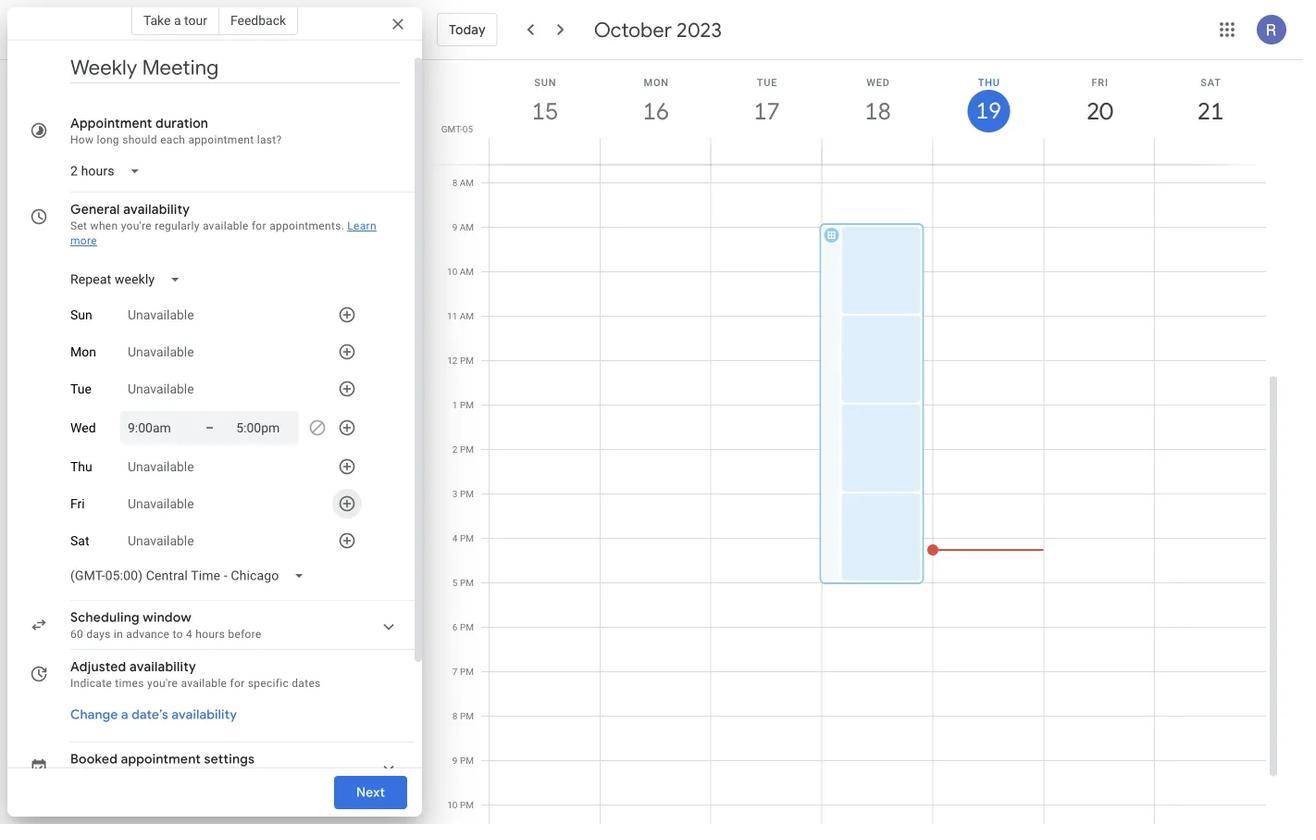 Task type: vqa. For each thing, say whether or not it's contained in the screenshot.


Task type: describe. For each thing, give the bounding box(es) containing it.
sun for sun
[[70, 307, 92, 322]]

to
[[173, 628, 183, 641]]

next
[[356, 784, 385, 801]]

friday, october 20 element
[[1079, 90, 1122, 132]]

End time on Wednesdays text field
[[236, 417, 292, 439]]

5 pm
[[453, 577, 474, 589]]

thu 19
[[975, 76, 1001, 125]]

5
[[453, 577, 458, 589]]

dates
[[292, 677, 321, 690]]

set
[[70, 219, 87, 232]]

6
[[453, 622, 458, 633]]

in
[[114, 628, 123, 641]]

9 pm
[[453, 755, 474, 766]]

set when you're regularly available for appointments.
[[70, 219, 345, 232]]

thu for thu 19
[[979, 76, 1001, 88]]

2
[[453, 444, 458, 455]]

advance
[[126, 628, 170, 641]]

window
[[143, 609, 192, 626]]

pm for 3 pm
[[460, 488, 474, 500]]

tour
[[184, 13, 207, 28]]

days
[[86, 628, 111, 641]]

times
[[115, 677, 144, 690]]

mon for mon
[[70, 344, 96, 360]]

before
[[228, 628, 262, 641]]

for inside adjusted availability indicate times you're available for specific dates
[[230, 677, 245, 690]]

availability for general
[[123, 201, 190, 218]]

sat 21
[[1197, 76, 1223, 126]]

pm for 8 pm
[[460, 711, 474, 722]]

pm for 7 pm
[[460, 666, 474, 677]]

10 for 10 pm
[[448, 800, 458, 811]]

18
[[864, 96, 890, 126]]

you're inside adjusted availability indicate times you're available for specific dates
[[147, 677, 178, 690]]

schedule
[[213, 29, 269, 41]]

20
[[1086, 96, 1112, 126]]

0 vertical spatial available
[[203, 219, 249, 232]]

unavailable all day image
[[303, 413, 333, 443]]

2023
[[677, 17, 722, 43]]

3
[[453, 488, 458, 500]]

10 am
[[447, 266, 474, 277]]

pm for 2 pm
[[460, 444, 474, 455]]

19
[[975, 96, 1001, 125]]

fri for fri 20
[[1092, 76, 1109, 88]]

appointment
[[70, 115, 152, 131]]

take a tour
[[143, 13, 207, 28]]

9 for 9 am
[[453, 222, 458, 233]]

9 am
[[453, 222, 474, 233]]

1
[[453, 400, 458, 411]]

today button
[[437, 7, 498, 52]]

bookable appointment schedule
[[70, 29, 269, 41]]

0 vertical spatial for
[[252, 219, 267, 232]]

appointment duration how long should each appointment last?
[[70, 115, 282, 146]]

mon for mon 16
[[644, 76, 669, 88]]

each
[[160, 133, 185, 146]]

wed for wed 18
[[867, 76, 891, 88]]

take
[[143, 13, 171, 28]]

fri for fri
[[70, 496, 85, 511]]

how
[[70, 133, 94, 146]]

8 pm
[[453, 711, 474, 722]]

regularly
[[155, 219, 200, 232]]

general availability
[[70, 201, 190, 218]]

appointment
[[131, 29, 210, 41]]

12 pm
[[448, 355, 474, 366]]

pm for 5 pm
[[460, 577, 474, 589]]

tuesday, october 17 element
[[746, 90, 789, 132]]

0 vertical spatial you're
[[121, 219, 152, 232]]

change
[[70, 707, 118, 723]]

4 pm
[[453, 533, 474, 544]]

bookable
[[70, 29, 128, 41]]

a for take
[[174, 13, 181, 28]]

learn
[[348, 219, 377, 232]]

wednesday, october 18 element
[[857, 90, 900, 132]]

available inside adjusted availability indicate times you're available for specific dates
[[181, 677, 227, 690]]

saturday, october 21 element
[[1190, 90, 1233, 132]]

9 for 9 pm
[[453, 755, 458, 766]]

hours
[[196, 628, 225, 641]]

indicate
[[70, 677, 112, 690]]

19 column header
[[933, 60, 1045, 164]]

sat for sat 21
[[1201, 76, 1222, 88]]

2 pm
[[453, 444, 474, 455]]

next button
[[334, 770, 407, 815]]

4 inside scheduling window 60 days in advance to 4 hours before
[[186, 628, 193, 641]]

thursday, october 19, today element
[[968, 90, 1011, 132]]

specific
[[248, 677, 289, 690]]

pm for 10 pm
[[460, 800, 474, 811]]

15
[[531, 96, 557, 126]]

settings
[[204, 751, 255, 768]]

last?
[[257, 133, 282, 146]]

learn more
[[70, 219, 377, 247]]

duration
[[156, 115, 208, 131]]



Task type: locate. For each thing, give the bounding box(es) containing it.
1 vertical spatial availability
[[130, 658, 196, 675]]

should
[[122, 133, 157, 146]]

6 pm
[[453, 622, 474, 633]]

0 vertical spatial tue
[[757, 76, 778, 88]]

17
[[753, 96, 779, 126]]

unavailable
[[128, 307, 194, 322], [128, 344, 194, 360], [128, 381, 194, 397], [128, 459, 194, 474], [128, 496, 194, 511], [128, 533, 194, 548]]

tue inside tue 17
[[757, 76, 778, 88]]

you're up change a date's availability
[[147, 677, 178, 690]]

0 vertical spatial thu
[[979, 76, 1001, 88]]

3 pm
[[453, 488, 474, 500]]

availability down adjusted availability indicate times you're available for specific dates
[[172, 707, 237, 723]]

4 unavailable from the top
[[128, 459, 194, 474]]

sat
[[1201, 76, 1222, 88], [70, 533, 89, 548]]

available down hours
[[181, 677, 227, 690]]

2 pm from the top
[[460, 400, 474, 411]]

0 vertical spatial mon
[[644, 76, 669, 88]]

long
[[97, 133, 119, 146]]

2 am from the top
[[460, 222, 474, 233]]

1 vertical spatial 9
[[453, 755, 458, 766]]

20 column header
[[1044, 60, 1156, 164]]

thu for thu
[[70, 459, 92, 474]]

1 vertical spatial available
[[181, 677, 227, 690]]

availability inside adjusted availability indicate times you're available for specific dates
[[130, 658, 196, 675]]

monday, october 16 element
[[635, 90, 678, 132]]

adjusted
[[70, 658, 126, 675]]

5 pm from the top
[[460, 533, 474, 544]]

appointment inside the 'appointment duration how long should each appointment last?'
[[188, 133, 254, 146]]

18 column header
[[822, 60, 934, 164]]

am for 11 am
[[460, 311, 474, 322]]

1 vertical spatial tue
[[70, 381, 92, 397]]

3 am from the top
[[460, 266, 474, 277]]

pm right 3
[[460, 488, 474, 500]]

1 vertical spatial fri
[[70, 496, 85, 511]]

am up 9 am
[[460, 177, 474, 188]]

2 9 from the top
[[453, 755, 458, 766]]

pm up 5 pm
[[460, 533, 474, 544]]

9 pm from the top
[[460, 711, 474, 722]]

unavailable for fri
[[128, 496, 194, 511]]

change a date's availability
[[70, 707, 237, 723]]

gmt-
[[442, 123, 463, 134]]

wed up wednesday, october 18 element
[[867, 76, 891, 88]]

thu
[[979, 76, 1001, 88], [70, 459, 92, 474]]

0 vertical spatial 4
[[453, 533, 458, 544]]

60
[[70, 628, 83, 641]]

1 vertical spatial 4
[[186, 628, 193, 641]]

scheduling window 60 days in advance to 4 hours before
[[70, 609, 262, 641]]

1 vertical spatial wed
[[70, 420, 96, 435]]

mon
[[644, 76, 669, 88], [70, 344, 96, 360]]

1 vertical spatial thu
[[70, 459, 92, 474]]

0 horizontal spatial for
[[230, 677, 245, 690]]

1 horizontal spatial a
[[174, 13, 181, 28]]

a inside button
[[174, 13, 181, 28]]

8 for 8 am
[[453, 177, 458, 188]]

16 column header
[[600, 60, 712, 164]]

21 column header
[[1155, 60, 1267, 164]]

4 inside grid
[[453, 533, 458, 544]]

1 am from the top
[[460, 177, 474, 188]]

10
[[447, 266, 458, 277], [448, 800, 458, 811]]

sun
[[535, 76, 557, 88], [70, 307, 92, 322]]

you're
[[121, 219, 152, 232], [147, 677, 178, 690]]

1 horizontal spatial tue
[[757, 76, 778, 88]]

adjusted availability indicate times you're available for specific dates
[[70, 658, 321, 690]]

1 horizontal spatial wed
[[867, 76, 891, 88]]

you're down general availability
[[121, 219, 152, 232]]

change a date's availability button
[[63, 698, 245, 732]]

21
[[1197, 96, 1223, 126]]

Add title text field
[[70, 54, 400, 81]]

unavailable for thu
[[128, 459, 194, 474]]

1 vertical spatial sun
[[70, 307, 92, 322]]

appointments.
[[270, 219, 345, 232]]

10 down '9 pm'
[[448, 800, 458, 811]]

october 2023
[[594, 17, 722, 43]]

7
[[453, 666, 458, 677]]

2 10 from the top
[[448, 800, 458, 811]]

pm right 7
[[460, 666, 474, 677]]

a inside button
[[121, 707, 128, 723]]

wed left start time on wednesdays text field
[[70, 420, 96, 435]]

4
[[453, 533, 458, 544], [186, 628, 193, 641]]

sun 15
[[531, 76, 557, 126]]

sat for sat
[[70, 533, 89, 548]]

1 horizontal spatial 4
[[453, 533, 458, 544]]

0 horizontal spatial tue
[[70, 381, 92, 397]]

sat up saturday, october 21 element
[[1201, 76, 1222, 88]]

0 horizontal spatial a
[[121, 707, 128, 723]]

11 am
[[447, 311, 474, 322]]

sun inside sun 15
[[535, 76, 557, 88]]

thu inside thu 19
[[979, 76, 1001, 88]]

grid
[[430, 60, 1282, 824]]

learn more link
[[70, 219, 377, 247]]

0 vertical spatial sun
[[535, 76, 557, 88]]

0 vertical spatial a
[[174, 13, 181, 28]]

sun down "more" at the top
[[70, 307, 92, 322]]

pm down '9 pm'
[[460, 800, 474, 811]]

tue
[[757, 76, 778, 88], [70, 381, 92, 397]]

1 unavailable from the top
[[128, 307, 194, 322]]

mon inside mon 16
[[644, 76, 669, 88]]

fri
[[1092, 76, 1109, 88], [70, 496, 85, 511]]

1 horizontal spatial mon
[[644, 76, 669, 88]]

fri inside fri 20
[[1092, 76, 1109, 88]]

sun for sun 15
[[535, 76, 557, 88]]

1 horizontal spatial for
[[252, 219, 267, 232]]

availability inside button
[[172, 707, 237, 723]]

9 up 10 pm
[[453, 755, 458, 766]]

am for 9 am
[[460, 222, 474, 233]]

3 pm from the top
[[460, 444, 474, 455]]

1 vertical spatial for
[[230, 677, 245, 690]]

general
[[70, 201, 120, 218]]

pm for 12 pm
[[460, 355, 474, 366]]

a left date's
[[121, 707, 128, 723]]

wed 18
[[864, 76, 891, 126]]

0 vertical spatial appointment
[[188, 133, 254, 146]]

0 vertical spatial sat
[[1201, 76, 1222, 88]]

date's
[[132, 707, 168, 723]]

0 horizontal spatial thu
[[70, 459, 92, 474]]

appointment down change a date's availability
[[121, 751, 201, 768]]

pm for 6 pm
[[460, 622, 474, 633]]

unavailable for tue
[[128, 381, 194, 397]]

sun up sunday, october 15 element at the top
[[535, 76, 557, 88]]

15 column header
[[489, 60, 601, 164]]

am right 11
[[460, 311, 474, 322]]

1 vertical spatial you're
[[147, 677, 178, 690]]

9 up 10 am
[[453, 222, 458, 233]]

sunday, october 15 element
[[524, 90, 567, 132]]

1 horizontal spatial sun
[[535, 76, 557, 88]]

grid containing 15
[[430, 60, 1282, 824]]

1 pm from the top
[[460, 355, 474, 366]]

05
[[463, 123, 473, 134]]

3 unavailable from the top
[[128, 381, 194, 397]]

pm for 4 pm
[[460, 533, 474, 544]]

sat inside sat 21
[[1201, 76, 1222, 88]]

8 down 7
[[453, 711, 458, 722]]

a for change
[[121, 707, 128, 723]]

appointment inside dropdown button
[[121, 751, 201, 768]]

0 vertical spatial wed
[[867, 76, 891, 88]]

0 vertical spatial availability
[[123, 201, 190, 218]]

8 am
[[453, 177, 474, 188]]

a up appointment
[[174, 13, 181, 28]]

pm right 5
[[460, 577, 474, 589]]

0 horizontal spatial sat
[[70, 533, 89, 548]]

10 pm from the top
[[460, 755, 474, 766]]

8 pm from the top
[[460, 666, 474, 677]]

tue 17
[[753, 76, 779, 126]]

pm down 7 pm
[[460, 711, 474, 722]]

mon 16
[[642, 76, 669, 126]]

1 horizontal spatial thu
[[979, 76, 1001, 88]]

pm right 2
[[460, 444, 474, 455]]

10 pm
[[448, 800, 474, 811]]

0 horizontal spatial wed
[[70, 420, 96, 435]]

1 vertical spatial 10
[[448, 800, 458, 811]]

feedback
[[230, 13, 286, 28]]

2 unavailable from the top
[[128, 344, 194, 360]]

availability up regularly
[[123, 201, 190, 218]]

Start time on Wednesdays text field
[[128, 417, 183, 439]]

pm right 12
[[460, 355, 474, 366]]

booked appointment settings
[[70, 751, 255, 768]]

today
[[449, 21, 486, 38]]

12
[[448, 355, 458, 366]]

11 pm from the top
[[460, 800, 474, 811]]

tue for tue 17
[[757, 76, 778, 88]]

2 vertical spatial availability
[[172, 707, 237, 723]]

4 up 5
[[453, 533, 458, 544]]

0 vertical spatial 10
[[447, 266, 458, 277]]

availability down to
[[130, 658, 196, 675]]

am for 8 am
[[460, 177, 474, 188]]

0 horizontal spatial 4
[[186, 628, 193, 641]]

0 vertical spatial fri
[[1092, 76, 1109, 88]]

pm for 9 pm
[[460, 755, 474, 766]]

None field
[[63, 155, 155, 188], [63, 263, 196, 296], [63, 559, 320, 593], [63, 155, 155, 188], [63, 263, 196, 296], [63, 559, 320, 593]]

wed inside wed 18
[[867, 76, 891, 88]]

8 up 9 am
[[453, 177, 458, 188]]

pm right the 1
[[460, 400, 474, 411]]

for left specific at the bottom
[[230, 677, 245, 690]]

0 horizontal spatial mon
[[70, 344, 96, 360]]

11
[[447, 311, 458, 322]]

booked appointment settings button
[[63, 746, 411, 787]]

for left 'appointments.'
[[252, 219, 267, 232]]

october
[[594, 17, 672, 43]]

1 vertical spatial sat
[[70, 533, 89, 548]]

10 up 11
[[447, 266, 458, 277]]

7 pm
[[453, 666, 474, 677]]

unavailable for sat
[[128, 533, 194, 548]]

1 vertical spatial a
[[121, 707, 128, 723]]

8 for 8 pm
[[453, 711, 458, 722]]

a
[[174, 13, 181, 28], [121, 707, 128, 723]]

4 right to
[[186, 628, 193, 641]]

when
[[90, 219, 118, 232]]

available right regularly
[[203, 219, 249, 232]]

1 horizontal spatial fri
[[1092, 76, 1109, 88]]

pm right 6
[[460, 622, 474, 633]]

6 unavailable from the top
[[128, 533, 194, 548]]

16
[[642, 96, 668, 126]]

availability for adjusted
[[130, 658, 196, 675]]

1 vertical spatial mon
[[70, 344, 96, 360]]

0 vertical spatial 9
[[453, 222, 458, 233]]

1 vertical spatial appointment
[[121, 751, 201, 768]]

am down 8 am
[[460, 222, 474, 233]]

feedback button
[[219, 6, 298, 35]]

booked
[[70, 751, 118, 768]]

pm down 8 pm
[[460, 755, 474, 766]]

9
[[453, 222, 458, 233], [453, 755, 458, 766]]

4 pm from the top
[[460, 488, 474, 500]]

scheduling
[[70, 609, 140, 626]]

1 vertical spatial 8
[[453, 711, 458, 722]]

6 pm from the top
[[460, 577, 474, 589]]

1 10 from the top
[[447, 266, 458, 277]]

sat up the scheduling
[[70, 533, 89, 548]]

1 8 from the top
[[453, 177, 458, 188]]

5 unavailable from the top
[[128, 496, 194, 511]]

tue for tue
[[70, 381, 92, 397]]

more
[[70, 234, 97, 247]]

unavailable for sun
[[128, 307, 194, 322]]

for
[[252, 219, 267, 232], [230, 677, 245, 690]]

wed
[[867, 76, 891, 88], [70, 420, 96, 435]]

4 am from the top
[[460, 311, 474, 322]]

17 column header
[[711, 60, 823, 164]]

0 horizontal spatial fri
[[70, 496, 85, 511]]

wed for wed
[[70, 420, 96, 435]]

1 horizontal spatial sat
[[1201, 76, 1222, 88]]

0 horizontal spatial sun
[[70, 307, 92, 322]]

am for 10 am
[[460, 266, 474, 277]]

10 for 10 am
[[447, 266, 458, 277]]

unavailable for mon
[[128, 344, 194, 360]]

7 pm from the top
[[460, 622, 474, 633]]

1 pm
[[453, 400, 474, 411]]

take a tour button
[[131, 6, 219, 35]]

0 vertical spatial 8
[[453, 177, 458, 188]]

pm for 1 pm
[[460, 400, 474, 411]]

2 8 from the top
[[453, 711, 458, 722]]

–
[[206, 420, 214, 435]]

fri 20
[[1086, 76, 1112, 126]]

appointment down the duration
[[188, 133, 254, 146]]

gmt-05
[[442, 123, 473, 134]]

am down 9 am
[[460, 266, 474, 277]]

1 9 from the top
[[453, 222, 458, 233]]

availability
[[123, 201, 190, 218], [130, 658, 196, 675], [172, 707, 237, 723]]



